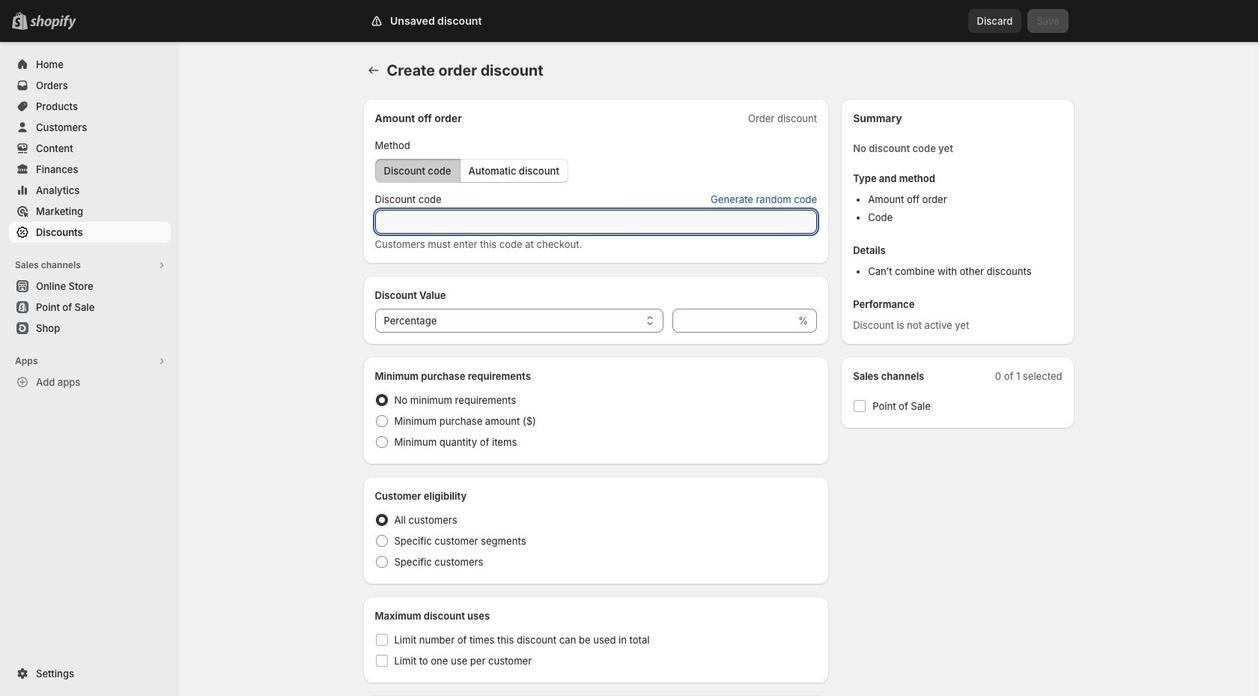 Task type: vqa. For each thing, say whether or not it's contained in the screenshot.
the shopify image
yes



Task type: locate. For each thing, give the bounding box(es) containing it.
None text field
[[673, 309, 796, 333]]

None text field
[[375, 210, 818, 234]]



Task type: describe. For each thing, give the bounding box(es) containing it.
shopify image
[[30, 15, 76, 30]]



